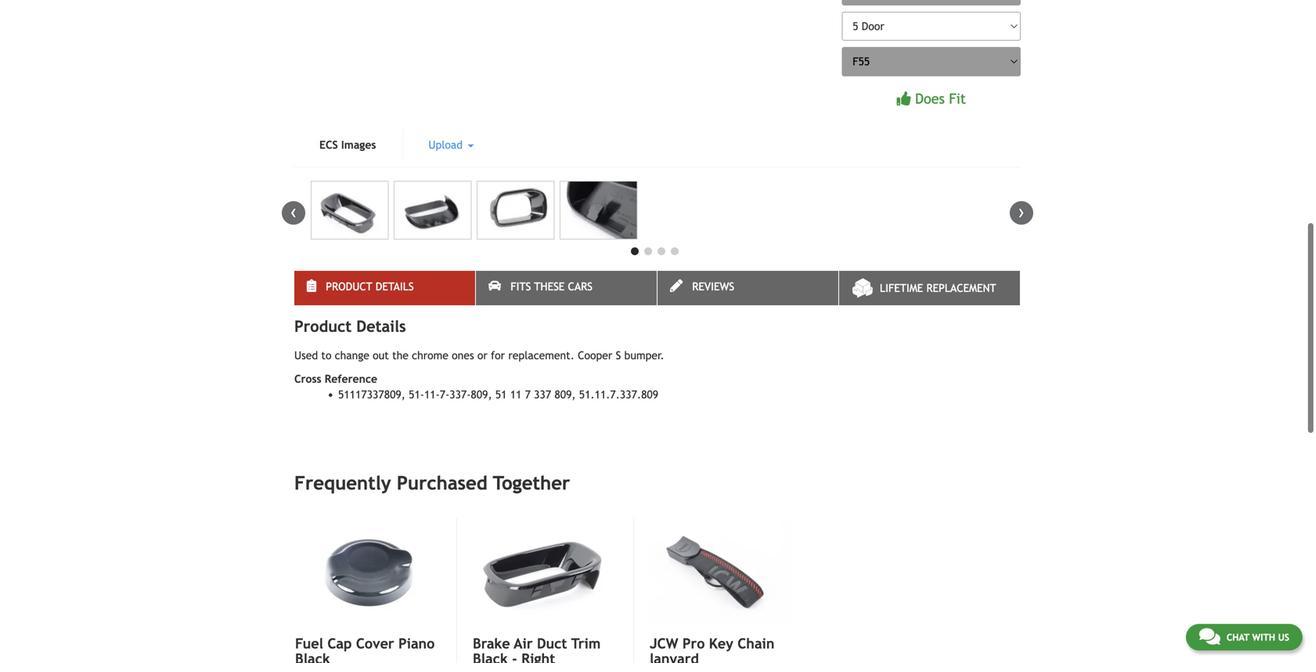 Task type: describe. For each thing, give the bounding box(es) containing it.
51.11.7.337.809
[[579, 388, 658, 401]]

7
[[525, 388, 531, 401]]

chat with us link
[[1186, 624, 1303, 651]]

to
[[321, 349, 332, 362]]

0 vertical spatial product
[[326, 280, 372, 293]]

337-
[[450, 388, 471, 401]]

together
[[493, 472, 570, 494]]

jcw pro key chain lanyard link
[[650, 635, 793, 663]]

upload
[[429, 139, 466, 151]]

ecs images link
[[294, 129, 401, 160]]

or
[[477, 349, 488, 362]]

the
[[392, 349, 409, 362]]

lifetime replacement link
[[839, 271, 1020, 305]]

2 809, from the left
[[555, 388, 576, 401]]

cross reference 51117337809, 51-11-7-337-809, 51 11 7 337 809, 51.11.7.337.809
[[294, 373, 658, 401]]

7-
[[440, 388, 450, 401]]

4 es#2728785 - 51117337809 - brake air duct trim black - left  - mounts to the front bumper brake duct - genuine mini - mini image from the left
[[560, 181, 638, 240]]

fits these cars link
[[476, 271, 657, 305]]

comments image
[[1199, 627, 1220, 646]]

with
[[1252, 632, 1275, 643]]

out
[[373, 349, 389, 362]]

1 vertical spatial details
[[356, 317, 406, 335]]

1 809, from the left
[[471, 388, 492, 401]]

brake air duct trim black - right image
[[473, 519, 616, 626]]

brake
[[473, 635, 510, 652]]

ones
[[452, 349, 474, 362]]

ecs images
[[319, 139, 376, 151]]

s
[[616, 349, 621, 362]]

cooper
[[578, 349, 612, 362]]

chat
[[1227, 632, 1250, 643]]

chain
[[738, 635, 775, 652]]

‹ link
[[282, 201, 305, 225]]

lifetime
[[880, 282, 923, 294]]

these
[[534, 280, 565, 293]]

air
[[514, 635, 533, 652]]

duct
[[537, 635, 567, 652]]

jcw pro key chain lanyard
[[650, 635, 775, 663]]

1 vertical spatial product
[[294, 317, 352, 335]]

frequently
[[294, 472, 391, 494]]

lanyard
[[650, 651, 699, 663]]

cars
[[568, 280, 593, 293]]

purchased
[[397, 472, 488, 494]]

3 es#2728785 - 51117337809 - brake air duct trim black - left  - mounts to the front bumper brake duct - genuine mini - mini image from the left
[[477, 181, 555, 240]]

2 es#2728785 - 51117337809 - brake air duct trim black - left  - mounts to the front bumper brake duct - genuine mini - mini image from the left
[[394, 181, 472, 240]]

jcw
[[650, 635, 678, 652]]

reference
[[325, 373, 377, 385]]

pro
[[683, 635, 705, 652]]

thumbs up image
[[897, 91, 911, 105]]

fit
[[949, 90, 966, 107]]



Task type: vqa. For each thing, say whether or not it's contained in the screenshot.
Modern suspension systems are assisted by sensors and controlled by your computer. If one of those sensors fails, it doesn't know what to do. Replace failed electrical components in your suspension system with high-quality OEM and aftermarket components.
no



Task type: locate. For each thing, give the bounding box(es) containing it.
brake air duct trim black - right
[[473, 635, 601, 663]]

reviews
[[692, 280, 734, 293]]

0 horizontal spatial black
[[295, 651, 330, 663]]

lifetime replacement
[[880, 282, 996, 294]]

black inside fuel cap cover piano black
[[295, 651, 330, 663]]

does fit
[[915, 90, 966, 107]]

details up out
[[356, 317, 406, 335]]

product up to
[[294, 317, 352, 335]]

› link
[[1010, 201, 1033, 225]]

change
[[335, 349, 369, 362]]

us
[[1278, 632, 1289, 643]]

1 horizontal spatial black
[[473, 651, 508, 663]]

fits
[[511, 280, 531, 293]]

-
[[512, 651, 517, 663]]

›
[[1019, 201, 1025, 222]]

product details
[[326, 280, 414, 293], [294, 317, 406, 335]]

product up the change
[[326, 280, 372, 293]]

product details link
[[294, 271, 475, 305]]

chat with us
[[1227, 632, 1289, 643]]

337
[[534, 388, 551, 401]]

key
[[709, 635, 733, 652]]

chrome
[[412, 349, 449, 362]]

black left cover
[[295, 651, 330, 663]]

cap
[[328, 635, 352, 652]]

product details up out
[[326, 280, 414, 293]]

1 vertical spatial product details
[[294, 317, 406, 335]]

trim
[[571, 635, 601, 652]]

11
[[510, 388, 522, 401]]

product
[[326, 280, 372, 293], [294, 317, 352, 335]]

0 vertical spatial product details
[[326, 280, 414, 293]]

black left -
[[473, 651, 508, 663]]

1 horizontal spatial 809,
[[555, 388, 576, 401]]

fuel cap cover piano black
[[295, 635, 435, 663]]

details up the in the bottom left of the page
[[376, 280, 414, 293]]

809, right 337
[[555, 388, 576, 401]]

fuel cap cover piano black image
[[295, 519, 439, 627]]

809,
[[471, 388, 492, 401], [555, 388, 576, 401]]

11-
[[424, 388, 440, 401]]

0 horizontal spatial 809,
[[471, 388, 492, 401]]

1 es#2728785 - 51117337809 - brake air duct trim black - left  - mounts to the front bumper brake duct - genuine mini - mini image from the left
[[311, 181, 389, 240]]

bumper.
[[624, 349, 664, 362]]

does
[[915, 90, 945, 107]]

product details up the change
[[294, 317, 406, 335]]

fuel cap cover piano black link
[[295, 635, 439, 663]]

0 vertical spatial details
[[376, 280, 414, 293]]

1 black from the left
[[295, 651, 330, 663]]

2 black from the left
[[473, 651, 508, 663]]

brake air duct trim black - right link
[[473, 635, 616, 663]]

for
[[491, 349, 505, 362]]

fits these cars
[[511, 280, 593, 293]]

replacement
[[927, 282, 996, 294]]

piano
[[399, 635, 435, 652]]

upload button
[[403, 129, 499, 160]]

cross
[[294, 373, 321, 385]]

jcw pro key chain lanyard image
[[650, 519, 793, 626]]

used
[[294, 349, 318, 362]]

51117337809,
[[338, 388, 405, 401]]

ecs
[[319, 139, 338, 151]]

black
[[295, 651, 330, 663], [473, 651, 508, 663]]

809, left 51
[[471, 388, 492, 401]]

replacement.
[[508, 349, 575, 362]]

black for fuel
[[295, 651, 330, 663]]

‹
[[290, 201, 297, 222]]

cover
[[356, 635, 394, 652]]

51
[[495, 388, 507, 401]]

black for brake
[[473, 651, 508, 663]]

fuel
[[295, 635, 323, 652]]

reviews link
[[658, 271, 838, 305]]

black inside brake air duct trim black - right
[[473, 651, 508, 663]]

frequently purchased together
[[294, 472, 570, 494]]

product details inside product details link
[[326, 280, 414, 293]]

images
[[341, 139, 376, 151]]

es#2728785 - 51117337809 - brake air duct trim black - left  - mounts to the front bumper brake duct - genuine mini - mini image
[[311, 181, 389, 240], [394, 181, 472, 240], [477, 181, 555, 240], [560, 181, 638, 240]]

details
[[376, 280, 414, 293], [356, 317, 406, 335]]

used to change out the chrome ones or for replacement. cooper s bumper.
[[294, 349, 664, 362]]

51-
[[409, 388, 424, 401]]

details inside product details link
[[376, 280, 414, 293]]

right
[[521, 651, 555, 663]]



